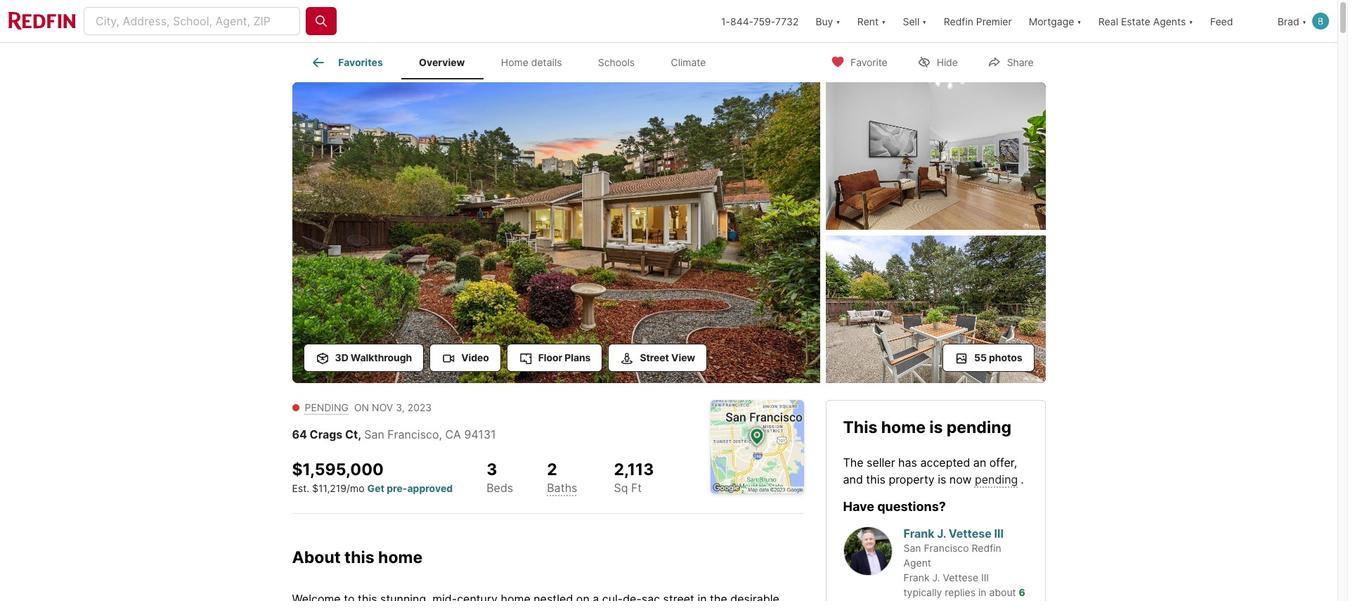 Task type: locate. For each thing, give the bounding box(es) containing it.
redfin inside button
[[944, 15, 974, 27]]

j. inside frank j. vettese iii typically replies in about
[[933, 571, 940, 583]]

1 vertical spatial j.
[[933, 571, 940, 583]]

favorite button
[[819, 47, 900, 76]]

3 ▾ from the left
[[923, 15, 927, 27]]

pending down offer,
[[975, 473, 1018, 487]]

, left ca
[[439, 427, 442, 441]]

1 vertical spatial vettese
[[943, 571, 979, 583]]

7732
[[776, 15, 799, 27]]

3d
[[335, 351, 349, 363]]

vettese up frank j. vettese iii typically replies in about
[[949, 526, 992, 541]]

0 vertical spatial redfin
[[944, 15, 974, 27]]

0 horizontal spatial iii
[[982, 571, 989, 583]]

have
[[843, 499, 875, 514]]

san francisco redfin agentfrank j. vettese iii image
[[843, 526, 893, 576]]

1 horizontal spatial francisco
[[924, 542, 969, 554]]

agents
[[1154, 15, 1186, 27]]

vettese for frank j. vettese iii san francisco redfin agent
[[949, 526, 992, 541]]

sell
[[903, 15, 920, 27]]

rent
[[858, 15, 879, 27]]

vettese inside frank j. vettese iii san francisco redfin agent
[[949, 526, 992, 541]]

redfin premier
[[944, 15, 1012, 27]]

j. up typically
[[933, 571, 940, 583]]

0 vertical spatial san
[[364, 427, 384, 441]]

map entry image
[[711, 400, 804, 493]]

favorites
[[338, 56, 383, 68]]

▾ right 'buy'
[[836, 15, 841, 27]]

64
[[292, 427, 307, 441]]

1 vertical spatial is
[[938, 473, 947, 487]]

francisco inside frank j. vettese iii san francisco redfin agent
[[924, 542, 969, 554]]

now
[[950, 473, 972, 487]]

iii up in
[[982, 571, 989, 583]]

frank down agent
[[904, 571, 930, 583]]

3,
[[396, 401, 405, 413]]

2 frank from the top
[[904, 571, 930, 583]]

5 ▾ from the left
[[1189, 15, 1194, 27]]

iii
[[995, 526, 1004, 541], [982, 571, 989, 583]]

64 crags ct , san francisco , ca 94131
[[292, 427, 496, 441]]

1 frank from the top
[[904, 526, 935, 541]]

pending link
[[975, 473, 1018, 487]]

san
[[364, 427, 384, 441], [904, 542, 921, 554]]

▾ right sell
[[923, 15, 927, 27]]

j. for frank j. vettese iii san francisco redfin agent
[[937, 526, 946, 541]]

view
[[672, 351, 696, 363]]

64 crags ct, san francisco, ca 94131 image
[[292, 82, 820, 383], [826, 82, 1046, 230], [826, 235, 1046, 383]]

0 vertical spatial this
[[866, 473, 886, 487]]

frank inside frank j. vettese iii san francisco redfin agent
[[904, 526, 935, 541]]

mortgage ▾
[[1029, 15, 1082, 27]]

1 horizontal spatial san
[[904, 542, 921, 554]]

1 horizontal spatial iii
[[995, 526, 1004, 541]]

redfin down frank j. vettese iii link
[[972, 542, 1002, 554]]

frank for frank j. vettese iii san francisco redfin agent
[[904, 526, 935, 541]]

brad
[[1278, 15, 1300, 27]]

iii inside frank j. vettese iii san francisco redfin agent
[[995, 526, 1004, 541]]

1 vertical spatial san
[[904, 542, 921, 554]]

pending on nov 3, 2023
[[305, 401, 432, 413]]

▾ right agents
[[1189, 15, 1194, 27]]

0 vertical spatial pending
[[947, 417, 1012, 437]]

$1,595,000
[[292, 459, 384, 479]]

iii down pending .
[[995, 526, 1004, 541]]

1 vertical spatial this
[[345, 548, 375, 568]]

▾ right mortgage
[[1077, 15, 1082, 27]]

favorites link
[[310, 54, 383, 71]]

,
[[358, 427, 362, 441], [439, 427, 442, 441]]

1 horizontal spatial ,
[[439, 427, 442, 441]]

redfin
[[944, 15, 974, 27], [972, 542, 1002, 554]]

san for ct
[[364, 427, 384, 441]]

vettese inside frank j. vettese iii typically replies in about
[[943, 571, 979, 583]]

rent ▾
[[858, 15, 886, 27]]

j. inside frank j. vettese iii san francisco redfin agent
[[937, 526, 946, 541]]

94131
[[464, 427, 496, 441]]

3d walkthrough button
[[303, 343, 424, 372]]

property
[[889, 473, 935, 487]]

the
[[843, 456, 864, 470]]

▾ for rent ▾
[[882, 15, 886, 27]]

pending
[[947, 417, 1012, 437], [975, 473, 1018, 487]]

0 horizontal spatial san
[[364, 427, 384, 441]]

feed
[[1211, 15, 1234, 27]]

buy ▾ button
[[807, 0, 849, 42]]

crags
[[310, 427, 343, 441]]

pending
[[305, 401, 349, 413]]

francisco down frank j. vettese iii link
[[924, 542, 969, 554]]

1 ▾ from the left
[[836, 15, 841, 27]]

vettese
[[949, 526, 992, 541], [943, 571, 979, 583]]

home details tab
[[483, 46, 580, 79]]

home up has at the bottom right
[[882, 417, 926, 437]]

1 vertical spatial frank
[[904, 571, 930, 583]]

1 vertical spatial pending
[[975, 473, 1018, 487]]

san right ct
[[364, 427, 384, 441]]

2 , from the left
[[439, 427, 442, 441]]

share button
[[976, 47, 1046, 76]]

vettese up replies on the right bottom of the page
[[943, 571, 979, 583]]

2023
[[408, 401, 432, 413]]

details
[[531, 56, 562, 68]]

pending up an
[[947, 417, 1012, 437]]

2 ▾ from the left
[[882, 15, 886, 27]]

, down on
[[358, 427, 362, 441]]

tab list
[[292, 43, 736, 79]]

home
[[501, 56, 529, 68]]

approved
[[407, 483, 453, 494]]

▾ right brad
[[1303, 15, 1307, 27]]

this
[[843, 417, 878, 437]]

home
[[882, 417, 926, 437], [378, 548, 423, 568]]

video
[[461, 351, 489, 363]]

iii inside frank j. vettese iii typically replies in about
[[982, 571, 989, 583]]

2,113 sq ft
[[614, 459, 654, 495]]

walkthrough
[[351, 351, 412, 363]]

questions?
[[878, 499, 946, 514]]

0 vertical spatial iii
[[995, 526, 1004, 541]]

submit search image
[[314, 14, 328, 28]]

an
[[974, 456, 987, 470]]

frank inside frank j. vettese iii typically replies in about
[[904, 571, 930, 583]]

redfin left premier
[[944, 15, 974, 27]]

j. down questions? at the right of page
[[937, 526, 946, 541]]

user photo image
[[1313, 13, 1330, 30]]

6 ▾ from the left
[[1303, 15, 1307, 27]]

san up agent
[[904, 542, 921, 554]]

1 vertical spatial home
[[378, 548, 423, 568]]

the seller has accepted an offer, and this property is now
[[843, 456, 1018, 487]]

1 vertical spatial iii
[[982, 571, 989, 583]]

real estate agents ▾
[[1099, 15, 1194, 27]]

is down accepted
[[938, 473, 947, 487]]

pending link
[[305, 401, 349, 413]]

real estate agents ▾ link
[[1099, 0, 1194, 42]]

buy ▾
[[816, 15, 841, 27]]

this inside the seller has accepted an offer, and this property is now
[[866, 473, 886, 487]]

baths
[[547, 481, 578, 495]]

street view
[[640, 351, 696, 363]]

climate tab
[[653, 46, 724, 79]]

vettese for frank j. vettese iii typically replies in about
[[943, 571, 979, 583]]

0 vertical spatial frank
[[904, 526, 935, 541]]

4 ▾ from the left
[[1077, 15, 1082, 27]]

francisco down 2023
[[388, 427, 439, 441]]

0 horizontal spatial ,
[[358, 427, 362, 441]]

seller
[[867, 456, 895, 470]]

j.
[[937, 526, 946, 541], [933, 571, 940, 583]]

san inside frank j. vettese iii san francisco redfin agent
[[904, 542, 921, 554]]

$1,595,000 est. $11,219 /mo get pre-approved
[[292, 459, 453, 494]]

video button
[[430, 343, 501, 372]]

1 vertical spatial francisco
[[924, 542, 969, 554]]

0 vertical spatial j.
[[937, 526, 946, 541]]

0 vertical spatial francisco
[[388, 427, 439, 441]]

1 horizontal spatial this
[[866, 473, 886, 487]]

2 baths
[[547, 459, 578, 495]]

is up accepted
[[930, 417, 943, 437]]

frank down questions? at the right of page
[[904, 526, 935, 541]]

0 horizontal spatial home
[[378, 548, 423, 568]]

this right "about"
[[345, 548, 375, 568]]

francisco
[[388, 427, 439, 441], [924, 542, 969, 554]]

floor plans
[[538, 351, 591, 363]]

have questions?
[[843, 499, 946, 514]]

▾ right rent
[[882, 15, 886, 27]]

is
[[930, 417, 943, 437], [938, 473, 947, 487]]

3d walkthrough
[[335, 351, 412, 363]]

this
[[866, 473, 886, 487], [345, 548, 375, 568]]

0 horizontal spatial francisco
[[388, 427, 439, 441]]

this down "seller"
[[866, 473, 886, 487]]

1 vertical spatial redfin
[[972, 542, 1002, 554]]

0 vertical spatial home
[[882, 417, 926, 437]]

home down "pre-"
[[378, 548, 423, 568]]

overview
[[419, 56, 465, 68]]

0 vertical spatial vettese
[[949, 526, 992, 541]]

agent
[[904, 557, 932, 569]]

nov
[[372, 401, 393, 413]]



Task type: describe. For each thing, give the bounding box(es) containing it.
replies
[[945, 586, 976, 598]]

▾ for mortgage ▾
[[1077, 15, 1082, 27]]

share
[[1007, 56, 1034, 68]]

buy
[[816, 15, 834, 27]]

▾ inside "link"
[[1189, 15, 1194, 27]]

iii for frank j. vettese iii typically replies in about
[[982, 571, 989, 583]]

sell ▾ button
[[895, 0, 936, 42]]

6
[[1019, 586, 1026, 598]]

schools
[[598, 56, 635, 68]]

rent ▾ button
[[858, 0, 886, 42]]

real
[[1099, 15, 1119, 27]]

$11,219
[[312, 483, 347, 494]]

frank for frank j. vettese iii typically replies in about
[[904, 571, 930, 583]]

frank j. vettese iii san francisco redfin agent
[[904, 526, 1004, 569]]

1 horizontal spatial home
[[882, 417, 926, 437]]

francisco for ca
[[388, 427, 439, 441]]

on
[[354, 401, 369, 413]]

and
[[843, 473, 863, 487]]

floor plans button
[[507, 343, 603, 372]]

sell ▾ button
[[903, 0, 927, 42]]

55
[[975, 351, 987, 363]]

estate
[[1121, 15, 1151, 27]]

redfin premier button
[[936, 0, 1021, 42]]

brad ▾
[[1278, 15, 1307, 27]]

est.
[[292, 483, 309, 494]]

plans
[[565, 351, 591, 363]]

about this home
[[292, 548, 423, 568]]

favorite
[[851, 56, 888, 68]]

0 horizontal spatial this
[[345, 548, 375, 568]]

premier
[[977, 15, 1012, 27]]

get pre-approved link
[[367, 483, 453, 494]]

in
[[979, 586, 987, 598]]

frank j. vettese iii link
[[904, 526, 1004, 541]]

home details
[[501, 56, 562, 68]]

mortgage
[[1029, 15, 1075, 27]]

tab list containing favorites
[[292, 43, 736, 79]]

street view button
[[608, 343, 707, 372]]

baths link
[[547, 481, 578, 495]]

1 , from the left
[[358, 427, 362, 441]]

iii for frank j. vettese iii san francisco redfin agent
[[995, 526, 1004, 541]]

buy ▾ button
[[816, 0, 841, 42]]

j. for frank j. vettese iii typically replies in about
[[933, 571, 940, 583]]

55 photos
[[975, 351, 1023, 363]]

0 vertical spatial is
[[930, 417, 943, 437]]

sell ▾
[[903, 15, 927, 27]]

ft
[[631, 481, 642, 495]]

ca
[[445, 427, 461, 441]]

redfin inside frank j. vettese iii san francisco redfin agent
[[972, 542, 1002, 554]]

/mo
[[347, 483, 365, 494]]

mortgage ▾ button
[[1029, 0, 1082, 42]]

1-844-759-7732
[[721, 15, 799, 27]]

minutes
[[904, 601, 943, 601]]

mortgage ▾ button
[[1021, 0, 1090, 42]]

City, Address, School, Agent, ZIP search field
[[84, 7, 300, 35]]

1-844-759-7732 link
[[721, 15, 799, 27]]

.
[[1021, 473, 1024, 487]]

▾ for buy ▾
[[836, 15, 841, 27]]

2
[[547, 459, 557, 479]]

rent ▾ button
[[849, 0, 895, 42]]

beds
[[487, 481, 513, 495]]

get
[[367, 483, 385, 494]]

2,113
[[614, 459, 654, 479]]

844-
[[731, 15, 754, 27]]

ct
[[345, 427, 358, 441]]

overview tab
[[401, 46, 483, 79]]

pending .
[[975, 473, 1024, 487]]

climate
[[671, 56, 706, 68]]

1-
[[721, 15, 731, 27]]

photos
[[989, 351, 1023, 363]]

759-
[[754, 15, 776, 27]]

3 beds
[[487, 459, 513, 495]]

hide
[[937, 56, 958, 68]]

schools tab
[[580, 46, 653, 79]]

pre-
[[387, 483, 407, 494]]

▾ for brad ▾
[[1303, 15, 1307, 27]]

floor
[[538, 351, 563, 363]]

▾ for sell ▾
[[923, 15, 927, 27]]

frank j. vettese iii typically replies in about
[[904, 571, 1016, 598]]

francisco for agent
[[924, 542, 969, 554]]

sq
[[614, 481, 628, 495]]

real estate agents ▾ button
[[1090, 0, 1202, 42]]

3
[[487, 459, 497, 479]]

about
[[292, 548, 341, 568]]

san for vettese
[[904, 542, 921, 554]]

6 minutes
[[904, 586, 1026, 601]]

accepted
[[921, 456, 971, 470]]

is inside the seller has accepted an offer, and this property is now
[[938, 473, 947, 487]]

about
[[990, 586, 1016, 598]]



Task type: vqa. For each thing, say whether or not it's contained in the screenshot.
—
no



